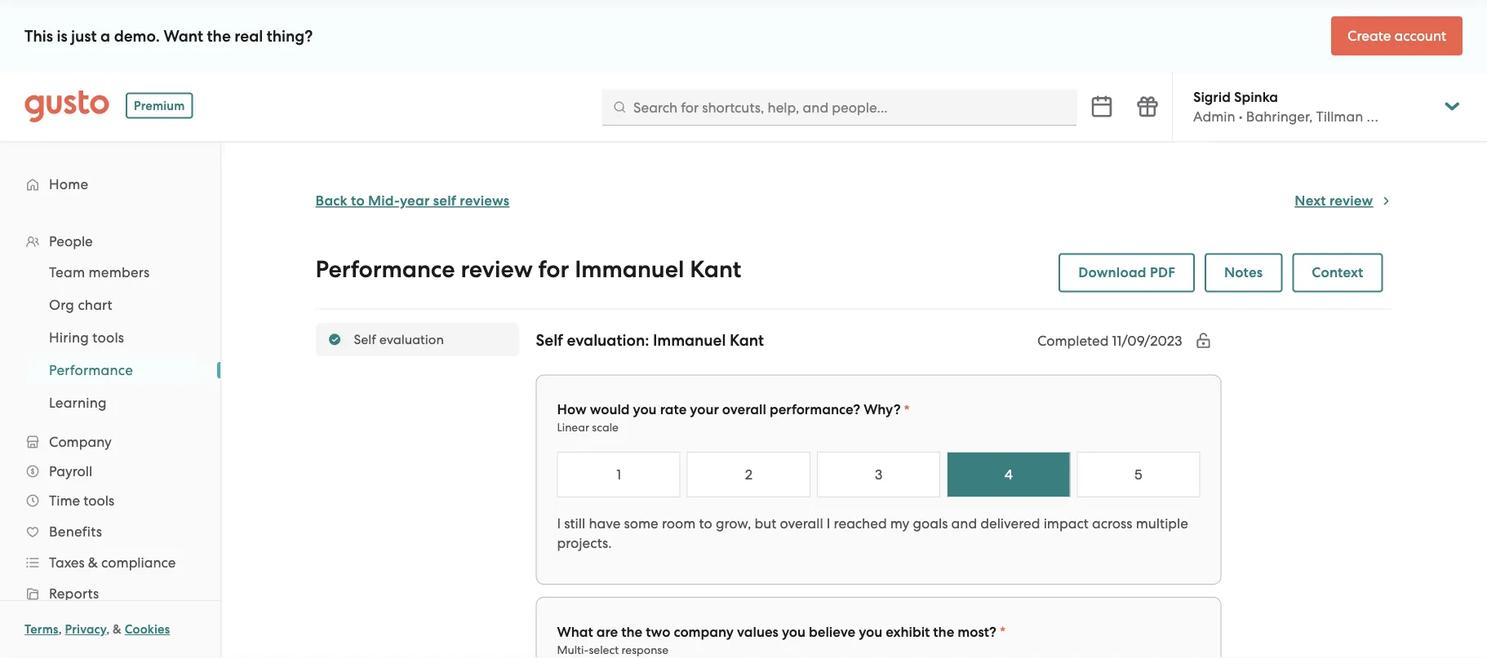 Task type: locate. For each thing, give the bounding box(es) containing it.
:
[[645, 331, 649, 350]]

terms link
[[24, 623, 58, 637]]

1 self from the left
[[536, 331, 563, 350]]

1 evaluation from the left
[[567, 331, 645, 350]]

performance down mid-
[[315, 256, 455, 284]]

bahringer,
[[1246, 108, 1313, 125]]

thing?
[[267, 27, 313, 45]]

0 vertical spatial overall
[[722, 402, 766, 418]]

0 vertical spatial to
[[351, 193, 365, 209]]

back
[[315, 193, 348, 209]]

1 vertical spatial kant
[[730, 331, 764, 350]]

2 evaluation from the left
[[379, 332, 444, 347]]

2 self from the left
[[354, 332, 376, 347]]

to inside i still have some room to grow, but overall i reached my goals and delivered impact across multiple projects.
[[699, 516, 712, 532]]

list containing home
[[0, 168, 220, 659]]

1 vertical spatial to
[[699, 516, 712, 532]]

1 horizontal spatial performance
[[315, 256, 455, 284]]

0 horizontal spatial overall
[[722, 402, 766, 418]]

0 horizontal spatial *
[[904, 402, 910, 418]]

some
[[624, 516, 658, 532]]

0 horizontal spatial you
[[633, 402, 657, 418]]

context
[[1312, 264, 1363, 281]]

and right goals
[[951, 516, 977, 532]]

1 vertical spatial overall
[[780, 516, 823, 532]]

the up the response
[[621, 624, 642, 641]]

1 vertical spatial immanuel
[[653, 331, 726, 350]]

self
[[536, 331, 563, 350], [354, 332, 376, 347]]

i left still
[[557, 516, 561, 532]]

but
[[755, 516, 776, 532]]

None radio
[[557, 452, 680, 498], [817, 452, 940, 498], [947, 452, 1070, 498], [1077, 452, 1200, 498], [557, 452, 680, 498], [817, 452, 940, 498], [947, 452, 1070, 498], [1077, 452, 1200, 498]]

* inside what are the two company values you believe you exhibit the most? * multi-select response
[[1000, 624, 1006, 641]]

,
[[58, 623, 62, 637], [106, 623, 110, 637]]

tools inside dropdown button
[[83, 493, 114, 509]]

and left the oga
[[1367, 108, 1392, 125]]

0 horizontal spatial performance
[[49, 362, 133, 379]]

completed 11/09/2023
[[1037, 333, 1182, 349]]

i left reached
[[827, 516, 830, 532]]

1 horizontal spatial evaluation
[[567, 331, 645, 350]]

performance down hiring tools
[[49, 362, 133, 379]]

rate
[[660, 402, 687, 418]]

learning
[[49, 395, 107, 411]]

None radio
[[687, 452, 810, 498]]

review right next
[[1329, 193, 1373, 209]]

the left real
[[207, 27, 231, 45]]

2 list from the top
[[0, 256, 220, 420]]

to right room
[[699, 516, 712, 532]]

completed
[[1037, 333, 1109, 349]]

believe
[[809, 624, 855, 641]]

reached
[[834, 516, 887, 532]]

self for self evaluation : immanuel kant
[[536, 331, 563, 350]]

&
[[88, 555, 98, 571], [113, 623, 122, 637]]

0 horizontal spatial &
[[88, 555, 98, 571]]

1 vertical spatial performance
[[49, 362, 133, 379]]

the
[[207, 27, 231, 45], [621, 624, 642, 641], [933, 624, 954, 641]]

just
[[71, 27, 97, 45]]

create
[[1348, 28, 1391, 44]]

1 horizontal spatial i
[[827, 516, 830, 532]]

across
[[1092, 516, 1132, 532]]

overall inside i still have some room to grow, but overall i reached my goals and delivered impact across multiple projects.
[[780, 516, 823, 532]]

0 vertical spatial immanuel
[[575, 256, 684, 284]]

immanuel up :
[[575, 256, 684, 284]]

and inside i still have some room to grow, but overall i reached my goals and delivered impact across multiple projects.
[[951, 516, 977, 532]]

* right most?
[[1000, 624, 1006, 641]]

1 horizontal spatial review
[[1329, 193, 1373, 209]]

list
[[0, 168, 220, 659], [0, 256, 220, 420]]

1 vertical spatial review
[[461, 256, 533, 284]]

self evaluation list
[[315, 323, 519, 356]]

evaluation for self evaluation : immanuel kant
[[567, 331, 645, 350]]

1 list from the top
[[0, 168, 220, 659]]

, down reports link
[[106, 623, 110, 637]]

payroll button
[[16, 457, 204, 486]]

org chart
[[49, 297, 113, 313]]

0 vertical spatial kant
[[690, 256, 741, 284]]

0 vertical spatial performance
[[315, 256, 455, 284]]

org chart link
[[29, 291, 204, 320]]

0 horizontal spatial ,
[[58, 623, 62, 637]]

review left for at the top left of the page
[[461, 256, 533, 284]]

1 horizontal spatial you
[[782, 624, 806, 641]]

context button
[[1292, 253, 1383, 293]]

org
[[49, 297, 74, 313]]

tools down payroll dropdown button
[[83, 493, 114, 509]]

want
[[164, 27, 203, 45]]

kant for performance review for immanuel kant
[[690, 256, 741, 284]]

to left mid-
[[351, 193, 365, 209]]

chart
[[78, 297, 113, 313]]

download pdf
[[1078, 264, 1175, 281]]

0 vertical spatial and
[[1367, 108, 1392, 125]]

i still have some room to grow, but overall i reached my goals and delivered impact across multiple projects.
[[557, 516, 1188, 552]]

and
[[1367, 108, 1392, 125], [951, 516, 977, 532]]

review for next
[[1329, 193, 1373, 209]]

0 horizontal spatial i
[[557, 516, 561, 532]]

i
[[557, 516, 561, 532], [827, 516, 830, 532]]

terms
[[24, 623, 58, 637]]

tools down org chart link
[[92, 330, 124, 346]]

you left exhibit
[[859, 624, 882, 641]]

immanuel right :
[[653, 331, 726, 350]]

0 horizontal spatial evaluation
[[379, 332, 444, 347]]

* right "why?"
[[904, 402, 910, 418]]

delivered
[[980, 516, 1040, 532]]

1 horizontal spatial and
[[1367, 108, 1392, 125]]

what
[[557, 624, 593, 641]]

privacy
[[65, 623, 106, 637]]

1 vertical spatial *
[[1000, 624, 1006, 641]]

benefits link
[[16, 517, 204, 547]]

overall right but
[[780, 516, 823, 532]]

response
[[622, 644, 668, 657]]

1 horizontal spatial overall
[[780, 516, 823, 532]]

* inside how would you rate your overall performance? why? * linear scale
[[904, 402, 910, 418]]

evaluation inside self evaluation button
[[379, 332, 444, 347]]

people button
[[16, 227, 204, 256]]

self for self evaluation
[[354, 332, 376, 347]]

what are the two company values you believe you exhibit the most? * multi-select response
[[557, 624, 1006, 657]]

0 horizontal spatial the
[[207, 27, 231, 45]]

2 horizontal spatial you
[[859, 624, 882, 641]]

home link
[[16, 170, 204, 199]]

mid-
[[368, 193, 400, 209]]

0 vertical spatial review
[[1329, 193, 1373, 209]]

immanuel for for
[[575, 256, 684, 284]]

company
[[674, 624, 734, 641]]

exhibit
[[886, 624, 930, 641]]

& right taxes
[[88, 555, 98, 571]]

1 horizontal spatial self
[[536, 331, 563, 350]]

1 horizontal spatial to
[[699, 516, 712, 532]]

for
[[538, 256, 569, 284]]

2 i from the left
[[827, 516, 830, 532]]

1 horizontal spatial ,
[[106, 623, 110, 637]]

1 vertical spatial tools
[[83, 493, 114, 509]]

performance for performance review for immanuel kant
[[315, 256, 455, 284]]

home
[[49, 176, 88, 193]]

1 horizontal spatial *
[[1000, 624, 1006, 641]]

, left privacy
[[58, 623, 62, 637]]

demo.
[[114, 27, 160, 45]]

why?
[[864, 402, 901, 418]]

0 vertical spatial *
[[904, 402, 910, 418]]

overall right your
[[722, 402, 766, 418]]

0 vertical spatial &
[[88, 555, 98, 571]]

1 vertical spatial and
[[951, 516, 977, 532]]

1 horizontal spatial &
[[113, 623, 122, 637]]

spinka
[[1234, 88, 1278, 105]]

Search for shortcuts, help, and people... field
[[633, 98, 1065, 117]]

terms , privacy , & cookies
[[24, 623, 170, 637]]

0 vertical spatial tools
[[92, 330, 124, 346]]

overall inside how would you rate your overall performance? why? * linear scale
[[722, 402, 766, 418]]

& left cookies 'button'
[[113, 623, 122, 637]]

you left "rate"
[[633, 402, 657, 418]]

performance
[[315, 256, 455, 284], [49, 362, 133, 379]]

self inside button
[[354, 332, 376, 347]]

taxes
[[49, 555, 85, 571]]

members
[[89, 264, 150, 281]]

goals
[[913, 516, 948, 532]]

immanuel for :
[[653, 331, 726, 350]]

learning link
[[29, 388, 204, 418]]

0 horizontal spatial self
[[354, 332, 376, 347]]

kant
[[690, 256, 741, 284], [730, 331, 764, 350]]

self
[[433, 193, 456, 209]]

the left most?
[[933, 624, 954, 641]]

have
[[589, 516, 621, 532]]

scale
[[592, 421, 619, 435]]

notes
[[1224, 264, 1263, 281]]

still
[[564, 516, 585, 532]]

time tools button
[[16, 486, 204, 516]]

performance link
[[29, 356, 204, 385]]

0 horizontal spatial review
[[461, 256, 533, 284]]

immanuel
[[575, 256, 684, 284], [653, 331, 726, 350]]

you right "values"
[[782, 624, 806, 641]]

0 horizontal spatial and
[[951, 516, 977, 532]]



Task type: vqa. For each thing, say whether or not it's contained in the screenshot.
New notifications image
no



Task type: describe. For each thing, give the bounding box(es) containing it.
tools for hiring tools
[[92, 330, 124, 346]]

hiring
[[49, 330, 89, 346]]

team
[[49, 264, 85, 281]]

1 vertical spatial &
[[113, 623, 122, 637]]

self evaluation : immanuel kant
[[536, 331, 764, 350]]

reports link
[[16, 579, 204, 609]]

global-search element
[[602, 89, 1077, 126]]

sigrid spinka admin • bahringer, tillman and oga
[[1193, 88, 1425, 125]]

admin
[[1193, 108, 1235, 125]]

sigrid
[[1193, 88, 1231, 105]]

is
[[57, 27, 67, 45]]

•
[[1239, 108, 1243, 125]]

1 horizontal spatial the
[[621, 624, 642, 641]]

how
[[557, 402, 587, 418]]

performance for performance
[[49, 362, 133, 379]]

a
[[100, 27, 110, 45]]

linear
[[557, 421, 589, 435]]

company
[[49, 434, 112, 451]]

team members link
[[29, 258, 204, 287]]

performance?
[[770, 402, 860, 418]]

create account link
[[1331, 16, 1463, 55]]

create account
[[1348, 28, 1446, 44]]

review for performance
[[461, 256, 533, 284]]

hiring tools link
[[29, 323, 204, 353]]

tools for time tools
[[83, 493, 114, 509]]

payroll
[[49, 464, 92, 480]]

taxes & compliance
[[49, 555, 176, 571]]

hiring tools
[[49, 330, 124, 346]]

self evaluation button
[[315, 323, 519, 356]]

back to mid-year self reviews
[[315, 193, 509, 209]]

list containing team members
[[0, 256, 220, 420]]

and inside sigrid spinka admin • bahringer, tillman and oga
[[1367, 108, 1392, 125]]

compliance
[[101, 555, 176, 571]]

account
[[1394, 28, 1446, 44]]

projects.
[[557, 535, 612, 552]]

download
[[1078, 264, 1146, 281]]

benefits
[[49, 524, 102, 540]]

room
[[662, 516, 696, 532]]

your
[[690, 402, 719, 418]]

privacy link
[[65, 623, 106, 637]]

people
[[49, 233, 93, 250]]

two
[[646, 624, 670, 641]]

download pdf button
[[1059, 253, 1195, 293]]

time tools
[[49, 493, 114, 509]]

evaluation for self evaluation
[[379, 332, 444, 347]]

real
[[234, 27, 263, 45]]

performance review for immanuel kant
[[315, 256, 741, 284]]

pdf
[[1150, 264, 1175, 281]]

most?
[[958, 624, 996, 641]]

next review link
[[1295, 193, 1393, 209]]

2 horizontal spatial the
[[933, 624, 954, 641]]

& inside dropdown button
[[88, 555, 98, 571]]

cookies button
[[125, 620, 170, 640]]

this is just a demo. want the real thing?
[[24, 27, 313, 45]]

11/09/2023
[[1112, 333, 1182, 349]]

time
[[49, 493, 80, 509]]

premium
[[134, 98, 185, 113]]

reviews
[[460, 193, 509, 209]]

are
[[596, 624, 618, 641]]

year
[[400, 193, 430, 209]]

2 , from the left
[[106, 623, 110, 637]]

values
[[737, 624, 779, 641]]

multiple
[[1136, 516, 1188, 532]]

my
[[890, 516, 909, 532]]

impact
[[1044, 516, 1089, 532]]

1 i from the left
[[557, 516, 561, 532]]

0 horizontal spatial to
[[351, 193, 365, 209]]

home image
[[24, 90, 109, 123]]

premium button
[[126, 93, 193, 119]]

grow,
[[716, 516, 751, 532]]

team members
[[49, 264, 150, 281]]

you inside how would you rate your overall performance? why? * linear scale
[[633, 402, 657, 418]]

tillman
[[1316, 108, 1363, 125]]

1 , from the left
[[58, 623, 62, 637]]

notes button
[[1205, 253, 1282, 293]]

oga
[[1396, 108, 1425, 125]]

kant for self evaluation : immanuel kant
[[730, 331, 764, 350]]

cookies
[[125, 623, 170, 637]]

multi-
[[557, 644, 589, 657]]

next
[[1295, 193, 1326, 209]]

reports
[[49, 586, 99, 602]]



